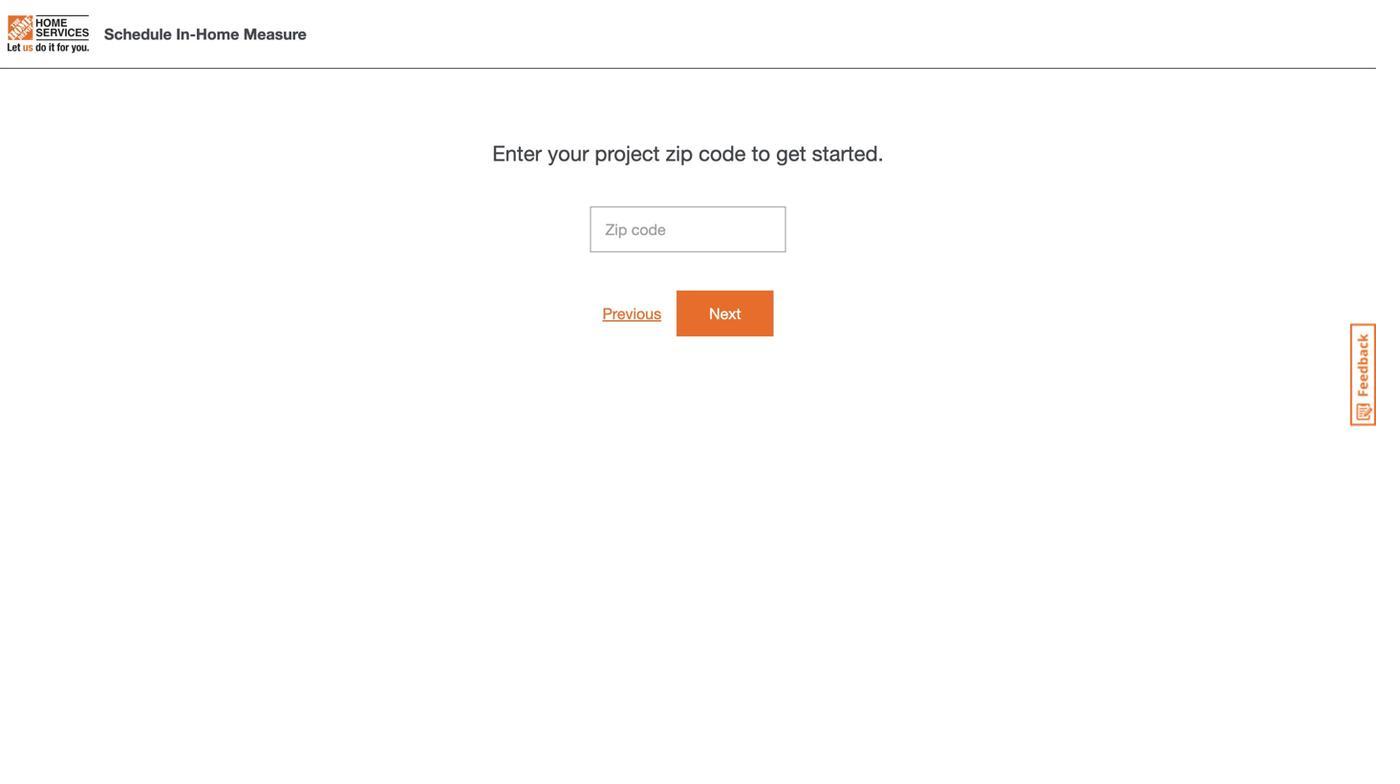 Task type: vqa. For each thing, say whether or not it's contained in the screenshot.
'5' within the $ 637 98 $ 749 . 98 Save $ 112 . 00 ( 15 %) Limit 5 per order
no



Task type: locate. For each thing, give the bounding box(es) containing it.
schedule in-home measure
[[104, 25, 307, 43]]

feedback link image
[[1351, 323, 1377, 426]]

previous
[[603, 305, 662, 323]]

None telephone field
[[590, 207, 786, 252]]

next
[[710, 305, 742, 323]]

enter your project zip code to get started.
[[493, 141, 884, 165]]

your
[[548, 141, 589, 165]]

get
[[777, 141, 807, 165]]

in-
[[176, 25, 196, 43]]

measure
[[244, 25, 307, 43]]

previous link
[[603, 302, 662, 325]]

started.
[[813, 141, 884, 165]]

home
[[196, 25, 239, 43]]



Task type: describe. For each thing, give the bounding box(es) containing it.
next button
[[677, 291, 774, 337]]

enter
[[493, 141, 542, 165]]

project
[[595, 141, 660, 165]]

zip
[[666, 141, 693, 165]]

code
[[699, 141, 746, 165]]

to
[[752, 141, 771, 165]]

schedule
[[104, 25, 172, 43]]



